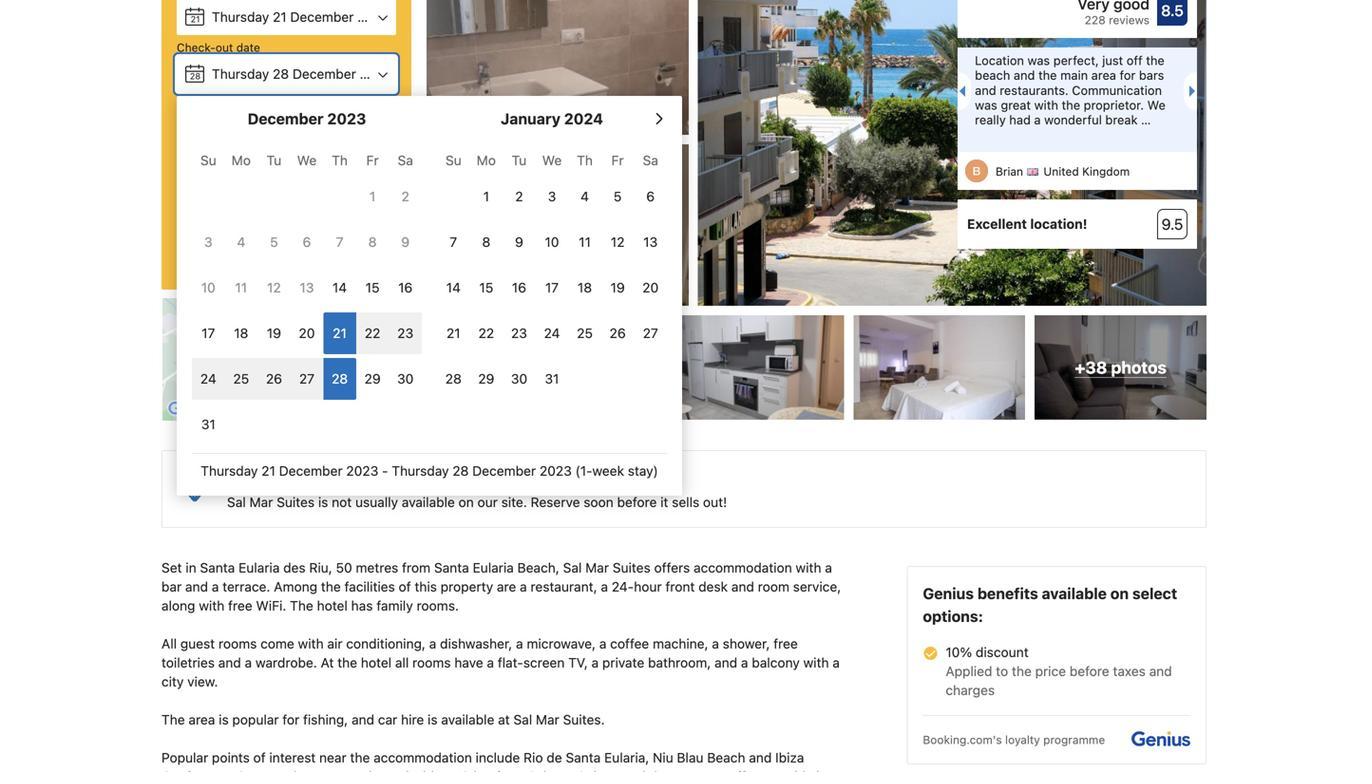 Task type: describe. For each thing, give the bounding box(es) containing it.
6 for 6 checkbox
[[647, 189, 655, 204]]

22 January 2024 checkbox
[[470, 313, 503, 355]]

2023 left '(1-' at bottom left
[[540, 463, 572, 479]]

desk
[[699, 579, 728, 595]]

28 inside checkbox
[[332, 371, 348, 387]]

10 December 2023 checkbox
[[192, 267, 225, 309]]

21 cell
[[323, 309, 356, 355]]

benefits
[[978, 585, 1039, 603]]

24-
[[612, 579, 634, 595]]

hour
[[634, 579, 662, 595]]

scored 8.5 element
[[1158, 0, 1188, 26]]

9 for 9 option on the top
[[515, 234, 524, 250]]

site.
[[502, 495, 527, 511]]

the down niu
[[650, 770, 669, 773]]

0 vertical spatial offers
[[654, 560, 690, 576]]

city
[[162, 675, 184, 690]]

search button
[[177, 221, 396, 267]]

15 for 15 checkbox
[[366, 280, 380, 296]]

2 vertical spatial the
[[285, 770, 309, 773]]

0 horizontal spatial free
[[228, 598, 253, 614]]

km
[[474, 770, 492, 773]]

(1-
[[576, 463, 593, 479]]

and down shower,
[[715, 655, 738, 671]]

9.5
[[1162, 215, 1184, 233]]

are
[[497, 579, 516, 595]]

december for thursday 28 december 2023
[[293, 66, 356, 82]]

kingdom
[[1083, 165, 1130, 178]]

balcony
[[752, 655, 800, 671]]

facilities
[[345, 579, 395, 595]]

metres
[[356, 560, 399, 576]]

26 cell
[[258, 355, 291, 400]]

0 vertical spatial rooms
[[219, 636, 257, 652]]

set in santa eularia des riu, 50 metres from santa eularia beach, sal mar suites offers accommodation with a bar and a terrace. among the facilities of this property are a restaurant, a 24-hour front desk and room service, along with free wifi. the hotel has family rooms. all guest rooms come with air conditioning, a dishwasher, a microwave, a coffee machine, a shower, free toiletries and a wardrobe. at the hotel all rooms have a flat-screen tv, a private bathroom, and a balcony with a city view. the area is popular for fishing, and car hire is available at sal mar suites. popular points of interest near the accommodation include rio de santa eularia, niu blau beach and ibiza conference centre. the nearest airport is ibiza, 19 km from sal mar suites, and the property offers a paid
[[162, 560, 854, 773]]

in inside set in santa eularia des riu, 50 metres from santa eularia beach, sal mar suites offers accommodation with a bar and a terrace. among the facilities of this property are a restaurant, a 24-hour front desk and room service, along with free wifi. the hotel has family rooms. all guest rooms come with air conditioning, a dishwasher, a microwave, a coffee machine, a shower, free toiletries and a wardrobe. at the hotel all rooms have a flat-screen tv, a private bathroom, and a balcony with a city view. the area is popular for fishing, and car hire is available at sal mar suites. popular points of interest near the accommodation include rio de santa eularia, niu blau beach and ibiza conference centre. the nearest airport is ibiza, 19 km from sal mar suites, and the property offers a paid
[[186, 560, 196, 576]]

thursday right –
[[392, 463, 449, 479]]

1 vertical spatial rooms
[[413, 655, 451, 671]]

eularia,
[[605, 751, 649, 766]]

+38 photos link
[[1035, 316, 1207, 420]]

applied
[[946, 664, 993, 680]]

a down shower,
[[741, 655, 749, 671]]

th for 2024
[[577, 153, 593, 168]]

conditioning,
[[346, 636, 426, 652]]

bars
[[1140, 68, 1165, 82]]

suites,
[[578, 770, 619, 773]]

search
[[263, 235, 311, 253]]

the up "restaurants."
[[1039, 68, 1057, 82]]

coffee
[[610, 636, 649, 652]]

tu for december 2023
[[267, 153, 282, 168]]

8 December 2023 checkbox
[[356, 221, 389, 263]]

11 for 11 january 2024 option
[[579, 234, 591, 250]]

popular
[[162, 751, 208, 766]]

niu
[[653, 751, 674, 766]]

1 horizontal spatial week
[[593, 463, 624, 479]]

a up the service,
[[825, 560, 832, 576]]

fr for 2023
[[367, 153, 379, 168]]

sa for 2024
[[643, 153, 659, 168]]

2 29 from the left
[[478, 371, 495, 387]]

beach
[[707, 751, 746, 766]]

thursday 21 december 2023 - thursday 28 december 2023 (1-week stay)
[[201, 463, 658, 479]]

21 inside cell
[[333, 326, 347, 341]]

price
[[1036, 664, 1067, 680]]

4 for 4 december 2023 option
[[237, 234, 245, 250]]

is left ibiza,
[[406, 770, 416, 773]]

fr for 2024
[[612, 153, 624, 168]]

the down riu,
[[321, 579, 341, 595]]

1 vertical spatial hotel
[[361, 655, 392, 671]]

genius benefits available on select options:
[[923, 585, 1178, 626]]

1 horizontal spatial usually
[[356, 495, 398, 511]]

13 for 13 december 2023 checkbox
[[300, 280, 314, 296]]

2 for december 2023
[[402, 189, 410, 204]]

3 for '3' 'checkbox'
[[548, 189, 556, 204]]

1 vertical spatial the
[[162, 713, 185, 728]]

0 horizontal spatial accommodation
[[374, 751, 472, 766]]

7 December 2023 checkbox
[[323, 221, 356, 263]]

0 horizontal spatial of
[[253, 751, 266, 766]]

guest
[[180, 636, 215, 652]]

19 inside set in santa eularia des riu, 50 metres from santa eularia beach, sal mar suites offers accommodation with a bar and a terrace. among the facilities of this property are a restaurant, a 24-hour front desk and room service, along with free wifi. the hotel has family rooms. all guest rooms come with air conditioning, a dishwasher, a microwave, a coffee machine, a shower, free toiletries and a wardrobe. at the hotel all rooms have a flat-screen tv, a private bathroom, and a balcony with a city view. the area is popular for fishing, and car hire is available at sal mar suites. popular points of interest near the accommodation include rio de santa eularia, niu blau beach and ibiza conference centre. the nearest airport is ibiza, 19 km from sal mar suites, and the property offers a paid
[[456, 770, 470, 773]]

a right tv,
[[592, 655, 599, 671]]

shower,
[[723, 636, 770, 652]]

have
[[455, 655, 483, 671]]

23 for 23 december 2023 checkbox
[[398, 326, 414, 341]]

19 for 19 december 2023 option
[[267, 326, 281, 341]]

the up bars
[[1147, 53, 1165, 68]]

5 for the 5 december 2023 checkbox
[[270, 234, 278, 250]]

for inside set in santa eularia des riu, 50 metres from santa eularia beach, sal mar suites offers accommodation with a bar and a terrace. among the facilities of this property are a restaurant, a 24-hour front desk and room service, along with free wifi. the hotel has family rooms. all guest rooms come with air conditioning, a dishwasher, a microwave, a coffee machine, a shower, free toiletries and a wardrobe. at the hotel all rooms have a flat-screen tv, a private bathroom, and a balcony with a city view. the area is popular for fishing, and car hire is available at sal mar suites. popular points of interest near the accommodation include rio de santa eularia, niu blau beach and ibiza conference centre. the nearest airport is ibiza, 19 km from sal mar suites, and the property offers a paid
[[283, 713, 300, 728]]

check-out date
[[177, 41, 260, 54]]

location!
[[1031, 216, 1088, 232]]

check-
[[177, 41, 216, 54]]

19 for 19 january 2024 checkbox
[[611, 280, 625, 296]]

before inside not usually available – you're in luck! sal mar suites is not usually available on our site. reserve soon before it sells out!
[[617, 495, 657, 511]]

we inside location was perfect, just off the beach and the main area for bars and restaurants. communication was great with the proprietor. we really had a wonderful break …
[[1148, 98, 1166, 112]]

25 December 2023 checkbox
[[225, 358, 258, 400]]

+38 photos
[[1075, 358, 1167, 377]]

thursday 21 december 2023
[[212, 9, 390, 25]]

3 January 2024 checkbox
[[536, 176, 569, 218]]

28 cell
[[323, 355, 356, 400]]

conference
[[162, 770, 233, 773]]

available down the you're
[[402, 495, 455, 511]]

is inside not usually available – you're in luck! sal mar suites is not usually available on our site. reserve soon before it sells out!
[[318, 495, 328, 511]]

sal down rio
[[528, 770, 547, 773]]

1 vertical spatial free
[[774, 636, 798, 652]]

+38
[[1075, 358, 1108, 377]]

and inside 10% discount applied to the price before taxes and charges
[[1150, 664, 1173, 680]]

and right bar
[[185, 579, 208, 595]]

31 January 2024 checkbox
[[536, 358, 569, 400]]

luck!
[[462, 469, 498, 487]]

and down eularia,
[[623, 770, 646, 773]]

4 December 2023 checkbox
[[225, 221, 258, 263]]

228 reviews
[[1085, 13, 1150, 27]]

24 cell
[[192, 355, 225, 400]]

de
[[547, 751, 562, 766]]

has
[[351, 598, 373, 614]]

27 for 27 checkbox on the left of page
[[643, 326, 658, 341]]

suites.
[[563, 713, 605, 728]]

8.5
[[1162, 2, 1184, 20]]

with right along at the left bottom
[[199, 598, 225, 614]]

0 vertical spatial hotel
[[317, 598, 348, 614]]

mar left "suites."
[[536, 713, 560, 728]]

the right at
[[338, 655, 357, 671]]

with left air
[[298, 636, 324, 652]]

wardrobe.
[[256, 655, 317, 671]]

8 for 8 option
[[369, 234, 377, 250]]

a left wardrobe.
[[245, 655, 252, 671]]

stay)
[[628, 463, 658, 479]]

21 right not
[[262, 463, 276, 479]]

popular
[[232, 713, 279, 728]]

it
[[661, 495, 669, 511]]

5 December 2023 checkbox
[[258, 221, 291, 263]]

scored 9.5 element
[[1158, 209, 1188, 240]]

machine,
[[653, 636, 709, 652]]

a inside location was perfect, just off the beach and the main area for bars and restaurants. communication was great with the proprietor. we really had a wonderful break …
[[1035, 113, 1041, 127]]

brian
[[996, 165, 1024, 178]]

among
[[274, 579, 318, 595]]

previous image
[[954, 86, 966, 97]]

1 December 2023 checkbox
[[356, 176, 389, 218]]

21 December 2023 checkbox
[[323, 313, 356, 355]]

thursday for thursday 21 december 2023
[[212, 9, 269, 25]]

21 January 2024 checkbox
[[437, 313, 470, 355]]

wifi.
[[256, 598, 286, 614]]

2 January 2024 checkbox
[[503, 176, 536, 218]]

18 for 18 checkbox
[[578, 280, 592, 296]]

22 for 22 january 2024 option
[[479, 326, 494, 341]]

1 horizontal spatial offers
[[729, 770, 765, 773]]

28 down check-
[[190, 71, 201, 81]]

location was perfect, just off the beach and the main area for bars and restaurants. communication was great with the proprietor. we really had a wonderful break …
[[975, 53, 1166, 127]]

7 January 2024 checkbox
[[437, 221, 470, 263]]

4 for 4 option
[[581, 189, 589, 204]]

20 for 20 january 2024 checkbox
[[643, 280, 659, 296]]

centre.
[[236, 770, 281, 773]]

sal up restaurant, on the left bottom
[[563, 560, 582, 576]]

not usually available – you're in luck! sal mar suites is not usually available on our site. reserve soon before it sells out!
[[227, 469, 727, 511]]

29 January 2024 checkbox
[[470, 358, 503, 400]]

28 right the you're
[[453, 463, 469, 479]]

dishwasher,
[[440, 636, 513, 652]]

break
[[1106, 113, 1138, 127]]

sal right at
[[514, 713, 532, 728]]

17 January 2024 checkbox
[[536, 267, 569, 309]]

is left popular
[[219, 713, 229, 728]]

private
[[603, 655, 645, 671]]

on inside genius benefits available on select options:
[[1111, 585, 1129, 603]]

18 for 18 december 2023 checkbox
[[234, 326, 248, 341]]

1 horizontal spatial from
[[496, 770, 525, 773]]

1 horizontal spatial of
[[399, 579, 411, 595]]

0 horizontal spatial from
[[402, 560, 431, 576]]

1 for december 2023
[[370, 189, 376, 204]]

points
[[212, 751, 250, 766]]

21 up thursday 28 december 2023
[[273, 9, 287, 25]]

16 for 16 january 2024 option
[[512, 280, 527, 296]]

1 vertical spatial property
[[673, 770, 726, 773]]

2023 for thursday 28 december 2023
[[360, 66, 392, 82]]

air
[[327, 636, 343, 652]]

rated very good element
[[968, 0, 1150, 15]]

to
[[996, 664, 1009, 680]]

1 for january 2024
[[483, 189, 490, 204]]

sa for 2023
[[398, 153, 413, 168]]

2023 down thursday 28 december 2023
[[327, 110, 366, 128]]

a down ibiza
[[769, 770, 776, 773]]

26 for 26 'option'
[[610, 326, 626, 341]]

rooms.
[[417, 598, 459, 614]]

20 January 2024 checkbox
[[634, 267, 667, 309]]

5 January 2024 checkbox
[[602, 176, 634, 218]]

28 December 2023 checkbox
[[323, 358, 356, 400]]

the up airport
[[350, 751, 370, 766]]

15 for the 15 option
[[479, 280, 494, 296]]

28 up december 2023
[[273, 66, 289, 82]]

15 January 2024 checkbox
[[470, 267, 503, 309]]

our
[[478, 495, 498, 511]]

1-week stay
[[177, 98, 241, 111]]

4 January 2024 checkbox
[[569, 176, 602, 218]]

24 January 2024 checkbox
[[536, 313, 569, 355]]

21 up check-
[[191, 14, 200, 24]]

communication
[[1072, 83, 1162, 97]]

a right balcony
[[833, 655, 840, 671]]

at
[[498, 713, 510, 728]]

the up wonderful
[[1062, 98, 1081, 112]]

soon
[[584, 495, 614, 511]]

not
[[332, 495, 352, 511]]

mo for december
[[232, 153, 251, 168]]

not
[[227, 469, 254, 487]]

beach,
[[518, 560, 560, 576]]

2 horizontal spatial santa
[[566, 751, 601, 766]]

30 for "30 january 2024" option
[[511, 371, 528, 387]]

6 December 2023 checkbox
[[291, 221, 323, 263]]

is right hire
[[428, 713, 438, 728]]

13 December 2023 checkbox
[[291, 267, 323, 309]]

mar down de at the bottom of the page
[[550, 770, 574, 773]]

0 horizontal spatial santa
[[200, 560, 235, 576]]

with up the service,
[[796, 560, 822, 576]]

22 for 22 checkbox
[[365, 326, 381, 341]]

26 January 2024 checkbox
[[602, 313, 634, 355]]

13 January 2024 checkbox
[[634, 221, 667, 263]]

charges
[[946, 683, 995, 699]]

area inside location was perfect, just off the beach and the main area for bars and restaurants. communication was great with the proprietor. we really had a wonderful break …
[[1092, 68, 1117, 82]]

date
[[236, 41, 260, 54]]

12 for 12 january 2024 option
[[611, 234, 625, 250]]

21 left 22 january 2024 option
[[447, 326, 461, 341]]

booking.com's loyalty programme
[[923, 734, 1106, 747]]

available inside genius benefits available on select options:
[[1042, 585, 1107, 603]]

0 vertical spatial property
[[441, 579, 493, 595]]

10 January 2024 checkbox
[[536, 221, 569, 263]]

loyalty
[[1006, 734, 1041, 747]]

mar inside not usually available – you're in luck! sal mar suites is not usually available on our site. reserve soon before it sells out!
[[250, 495, 273, 511]]

discount
[[976, 645, 1029, 661]]

6 January 2024 checkbox
[[634, 176, 667, 218]]

airport
[[362, 770, 402, 773]]

sells
[[672, 495, 700, 511]]

0 horizontal spatial week
[[187, 98, 215, 111]]

december down thursday 28 december 2023
[[248, 110, 324, 128]]

0 vertical spatial the
[[290, 598, 313, 614]]

31 for 31 option
[[545, 371, 559, 387]]

0 vertical spatial 10
[[545, 234, 559, 250]]

and left the "car"
[[352, 713, 375, 728]]

and down beach
[[975, 83, 997, 97]]

0 horizontal spatial on
[[283, 369, 299, 385]]

mo for january
[[477, 153, 496, 168]]

with right balcony
[[804, 655, 829, 671]]

blau
[[677, 751, 704, 766]]

31 for 31 december 2023 checkbox
[[201, 417, 216, 432]]

27 cell
[[291, 355, 323, 400]]

228
[[1085, 13, 1106, 27]]

2023 for thursday 21 december 2023
[[358, 9, 390, 25]]

and right 'toiletries'
[[218, 655, 241, 671]]

-
[[382, 463, 388, 479]]

and up "restaurants."
[[1014, 68, 1035, 82]]

a down "rooms." in the bottom of the page
[[429, 636, 437, 652]]



Task type: locate. For each thing, give the bounding box(es) containing it.
17 left 18 checkbox
[[546, 280, 559, 296]]

1 29 from the left
[[365, 371, 381, 387]]

1 horizontal spatial 5
[[614, 189, 622, 204]]

1 tu from the left
[[267, 153, 282, 168]]

23 for 23 checkbox
[[511, 326, 527, 341]]

1 horizontal spatial suites
[[613, 560, 651, 576]]

11 inside option
[[579, 234, 591, 250]]

1 horizontal spatial fr
[[612, 153, 624, 168]]

tv,
[[569, 655, 588, 671]]

3 December 2023 checkbox
[[192, 221, 225, 263]]

offers up front
[[654, 560, 690, 576]]

9 right 8 option
[[401, 234, 410, 250]]

1
[[370, 189, 376, 204], [483, 189, 490, 204]]

2 7 from the left
[[450, 234, 457, 250]]

6 inside checkbox
[[647, 189, 655, 204]]

1 vertical spatial 25
[[233, 371, 249, 387]]

9 for 9 december 2023 option
[[401, 234, 410, 250]]

30 inside checkbox
[[397, 371, 414, 387]]

1 horizontal spatial 26
[[610, 326, 626, 341]]

set
[[162, 560, 182, 576]]

6 right the 5 december 2023 checkbox
[[303, 234, 311, 250]]

tu
[[267, 153, 282, 168], [512, 153, 527, 168]]

2 grid from the left
[[437, 142, 667, 400]]

just
[[1103, 53, 1124, 68]]

1 horizontal spatial 29
[[478, 371, 495, 387]]

location
[[975, 53, 1025, 68]]

1 horizontal spatial 24
[[544, 326, 560, 341]]

area down just
[[1092, 68, 1117, 82]]

1 grid from the left
[[192, 142, 422, 446]]

show
[[245, 369, 280, 385]]

1-
[[177, 98, 187, 111]]

1 1 from the left
[[370, 189, 376, 204]]

22 December 2023 checkbox
[[356, 313, 389, 355]]

25 right 24 option
[[233, 371, 249, 387]]

december up site.
[[473, 463, 536, 479]]

rooms
[[219, 636, 257, 652], [413, 655, 451, 671]]

suites inside not usually available – you're in luck! sal mar suites is not usually available on our site. reserve soon before it sells out!
[[277, 495, 315, 511]]

2 right 1 checkbox
[[515, 189, 523, 204]]

6 inside option
[[303, 234, 311, 250]]

at
[[321, 655, 334, 671]]

in right the set
[[186, 560, 196, 576]]

6 for 6 december 2023 option
[[303, 234, 311, 250]]

0 vertical spatial suites
[[277, 495, 315, 511]]

1 9 from the left
[[401, 234, 410, 250]]

3 for the 3 option
[[204, 234, 213, 250]]

1 15 from the left
[[366, 280, 380, 296]]

24 for 24 january 2024 option
[[544, 326, 560, 341]]

23 January 2024 checkbox
[[503, 313, 536, 355]]

1 fr from the left
[[367, 153, 379, 168]]

25 for the 25 december 2023 option
[[233, 371, 249, 387]]

1 horizontal spatial grid
[[437, 142, 667, 400]]

grid
[[192, 142, 422, 446], [437, 142, 667, 400]]

0 vertical spatial 20
[[643, 280, 659, 296]]

0 horizontal spatial 6
[[303, 234, 311, 250]]

you're
[[395, 469, 442, 487]]

16 December 2023 checkbox
[[389, 267, 422, 309]]

next image
[[1190, 86, 1201, 97]]

available inside set in santa eularia des riu, 50 metres from santa eularia beach, sal mar suites offers accommodation with a bar and a terrace. among the facilities of this property are a restaurant, a 24-hour front desk and room service, along with free wifi. the hotel has family rooms. all guest rooms come with air conditioning, a dishwasher, a microwave, a coffee machine, a shower, free toiletries and a wardrobe. at the hotel all rooms have a flat-screen tv, a private bathroom, and a balcony with a city view. the area is popular for fishing, and car hire is available at sal mar suites. popular points of interest near the accommodation include rio de santa eularia, niu blau beach and ibiza conference centre. the nearest airport is ibiza, 19 km from sal mar suites, and the property offers a paid
[[441, 713, 495, 728]]

24 for 24 option
[[200, 371, 216, 387]]

grid for january
[[437, 142, 667, 400]]

0 horizontal spatial 11
[[235, 280, 247, 296]]

1 horizontal spatial free
[[774, 636, 798, 652]]

a right had
[[1035, 113, 1041, 127]]

santa up this
[[434, 560, 469, 576]]

1 vertical spatial 10
[[201, 280, 216, 296]]

26 December 2023 checkbox
[[258, 358, 291, 400]]

des
[[283, 560, 306, 576]]

11 inside 'checkbox'
[[235, 280, 247, 296]]

2 16 from the left
[[512, 280, 527, 296]]

section containing december
[[154, 0, 682, 496]]

1 horizontal spatial area
[[1092, 68, 1117, 82]]

2024
[[564, 110, 604, 128]]

1 vertical spatial 31
[[201, 417, 216, 432]]

12 left 13 december 2023 checkbox
[[267, 280, 281, 296]]

14 for the 14 january 2024 "option"
[[446, 280, 461, 296]]

hire
[[401, 713, 424, 728]]

16 for '16' checkbox
[[398, 280, 413, 296]]

0 vertical spatial 11
[[579, 234, 591, 250]]

reserve
[[531, 495, 580, 511]]

a up flat-
[[516, 636, 523, 652]]

1 horizontal spatial 20
[[643, 280, 659, 296]]

1 14 from the left
[[333, 280, 347, 296]]

27 for 27 checkbox
[[299, 371, 315, 387]]

1 th from the left
[[332, 153, 348, 168]]

0 vertical spatial from
[[402, 560, 431, 576]]

29 December 2023 checkbox
[[356, 358, 389, 400]]

1 eularia from the left
[[239, 560, 280, 576]]

11 for 11 'checkbox'
[[235, 280, 247, 296]]

0 horizontal spatial 20
[[299, 326, 315, 341]]

2 30 from the left
[[511, 371, 528, 387]]

0 horizontal spatial we
[[297, 153, 317, 168]]

interest
[[269, 751, 316, 766]]

20 inside option
[[299, 326, 315, 341]]

in inside not usually available – you're in luck! sal mar suites is not usually available on our site. reserve soon before it sells out!
[[445, 469, 459, 487]]

17 inside 17 checkbox
[[202, 326, 215, 341]]

7 left 8 january 2024 checkbox in the top left of the page
[[450, 234, 457, 250]]

27 January 2024 checkbox
[[634, 313, 667, 355]]

2 su from the left
[[446, 153, 462, 168]]

su for january
[[446, 153, 462, 168]]

toiletries
[[162, 655, 215, 671]]

room
[[758, 579, 790, 595]]

15 inside 15 checkbox
[[366, 280, 380, 296]]

12 for 12 december 2023 checkbox
[[267, 280, 281, 296]]

bar
[[162, 579, 182, 595]]

0 horizontal spatial 5
[[270, 234, 278, 250]]

we up '3' 'checkbox'
[[542, 153, 562, 168]]

0 horizontal spatial 13
[[300, 280, 314, 296]]

17 inside '17 january 2024' checkbox
[[546, 280, 559, 296]]

26 inside 'option'
[[610, 326, 626, 341]]

1 horizontal spatial 27
[[643, 326, 658, 341]]

1 vertical spatial for
[[283, 713, 300, 728]]

in left luck! on the bottom left of the page
[[445, 469, 459, 487]]

include
[[476, 751, 520, 766]]

2 for january 2024
[[515, 189, 523, 204]]

27 December 2023 checkbox
[[291, 358, 323, 400]]

18 right 17 checkbox
[[234, 326, 248, 341]]

26 inside option
[[266, 371, 282, 387]]

0 horizontal spatial 31
[[201, 417, 216, 432]]

17 for 17 checkbox
[[202, 326, 215, 341]]

1 horizontal spatial was
[[1028, 53, 1050, 68]]

20 for "20" option
[[299, 326, 315, 341]]

8 inside checkbox
[[482, 234, 491, 250]]

22 inside option
[[479, 326, 494, 341]]

thursday down date
[[212, 66, 269, 82]]

2 vertical spatial 19
[[456, 770, 470, 773]]

mar down not
[[250, 495, 273, 511]]

1 left 2 december 2023 option at the top of the page
[[370, 189, 376, 204]]

beach
[[975, 68, 1011, 82]]

9 January 2024 checkbox
[[503, 221, 536, 263]]

1 8 from the left
[[369, 234, 377, 250]]

1 su from the left
[[200, 153, 216, 168]]

27 inside cell
[[299, 371, 315, 387]]

30 December 2023 checkbox
[[389, 358, 422, 400]]

1 horizontal spatial 4
[[581, 189, 589, 204]]

1 horizontal spatial 22
[[479, 326, 494, 341]]

0 vertical spatial usually
[[257, 469, 310, 487]]

thursday for thursday 21 december 2023 - thursday 28 december 2023 (1-week stay)
[[201, 463, 258, 479]]

th for 2023
[[332, 153, 348, 168]]

30 for 30 checkbox
[[397, 371, 414, 387]]

0 horizontal spatial in
[[186, 560, 196, 576]]

19 January 2024 checkbox
[[602, 267, 634, 309]]

18 January 2024 checkbox
[[569, 267, 602, 309]]

23 December 2023 checkbox
[[389, 313, 422, 355]]

1 mo from the left
[[232, 153, 251, 168]]

7
[[336, 234, 344, 250], [450, 234, 457, 250]]

available right benefits
[[1042, 585, 1107, 603]]

1 horizontal spatial accommodation
[[694, 560, 792, 576]]

area
[[1092, 68, 1117, 82], [189, 713, 215, 728]]

near
[[319, 751, 347, 766]]

26 for 26 december 2023 option
[[266, 371, 282, 387]]

5 for 5 checkbox
[[614, 189, 622, 204]]

25 cell
[[225, 355, 258, 400]]

0 horizontal spatial property
[[441, 579, 493, 595]]

microwave,
[[527, 636, 596, 652]]

21 right "20" option
[[333, 326, 347, 341]]

out!
[[703, 495, 727, 511]]

21
[[273, 9, 287, 25], [191, 14, 200, 24], [333, 326, 347, 341], [447, 326, 461, 341], [262, 463, 276, 479]]

from
[[402, 560, 431, 576], [496, 770, 525, 773]]

2 fr from the left
[[612, 153, 624, 168]]

with
[[1035, 98, 1059, 112], [796, 560, 822, 576], [199, 598, 225, 614], [298, 636, 324, 652], [804, 655, 829, 671]]

2 eularia from the left
[[473, 560, 514, 576]]

and left ibiza
[[749, 751, 772, 766]]

14 inside checkbox
[[333, 280, 347, 296]]

1 vertical spatial was
[[975, 98, 998, 112]]

of
[[399, 579, 411, 595], [253, 751, 266, 766]]

12 right 11 january 2024 option
[[611, 234, 625, 250]]

2 15 from the left
[[479, 280, 494, 296]]

0 vertical spatial 12
[[611, 234, 625, 250]]

0 horizontal spatial 7
[[336, 234, 344, 250]]

1 16 from the left
[[398, 280, 413, 296]]

accommodation up desk
[[694, 560, 792, 576]]

grid for december
[[192, 142, 422, 446]]

25 January 2024 checkbox
[[569, 313, 602, 355]]

free down terrace.
[[228, 598, 253, 614]]

20 right 19 december 2023 option
[[299, 326, 315, 341]]

0 vertical spatial 18
[[578, 280, 592, 296]]

14 December 2023 checkbox
[[323, 267, 356, 309]]

1 vertical spatial 20
[[299, 326, 315, 341]]

28 inside option
[[446, 371, 462, 387]]

25 inside checkbox
[[577, 326, 593, 341]]

22 cell
[[356, 309, 389, 355]]

1 January 2024 checkbox
[[470, 176, 503, 218]]

2 sa from the left
[[643, 153, 659, 168]]

usually
[[257, 469, 310, 487], [356, 495, 398, 511]]

11
[[579, 234, 591, 250], [235, 280, 247, 296]]

17 December 2023 checkbox
[[192, 313, 225, 355]]

from down include
[[496, 770, 525, 773]]

0 vertical spatial 17
[[546, 280, 559, 296]]

12
[[611, 234, 625, 250], [267, 280, 281, 296]]

12 December 2023 checkbox
[[258, 267, 291, 309]]

1 horizontal spatial 31
[[545, 371, 559, 387]]

3 inside option
[[204, 234, 213, 250]]

2 mo from the left
[[477, 153, 496, 168]]

a left shower,
[[712, 636, 719, 652]]

9 right 8 january 2024 checkbox in the top left of the page
[[515, 234, 524, 250]]

0 vertical spatial 24
[[544, 326, 560, 341]]

5 left 6 december 2023 option
[[270, 234, 278, 250]]

with inside location was perfect, just off the beach and the main area for bars and restaurants. communication was great with the proprietor. we really had a wonderful break …
[[1035, 98, 1059, 112]]

0 vertical spatial for
[[1120, 68, 1136, 82]]

week
[[187, 98, 215, 111], [593, 463, 624, 479]]

15 December 2023 checkbox
[[356, 267, 389, 309]]

0 horizontal spatial 27
[[299, 371, 315, 387]]

was up "restaurants."
[[1028, 53, 1050, 68]]

0 horizontal spatial 9
[[401, 234, 410, 250]]

2023 left the -
[[346, 463, 379, 479]]

in
[[445, 469, 459, 487], [186, 560, 196, 576]]

is
[[318, 495, 328, 511], [219, 713, 229, 728], [428, 713, 438, 728], [406, 770, 416, 773]]

december up thursday 28 december 2023
[[290, 9, 354, 25]]

13 for 13 january 2024 checkbox
[[644, 234, 658, 250]]

bathroom,
[[648, 655, 711, 671]]

1 22 from the left
[[365, 326, 381, 341]]

2 9 from the left
[[515, 234, 524, 250]]

19 right 18 december 2023 checkbox
[[267, 326, 281, 341]]

thursday down 31 december 2023 checkbox
[[201, 463, 258, 479]]

december up december 2023
[[293, 66, 356, 82]]

a left coffee
[[600, 636, 607, 652]]

before inside 10% discount applied to the price before taxes and charges
[[1070, 664, 1110, 680]]

2 14 from the left
[[446, 280, 461, 296]]

22 inside checkbox
[[365, 326, 381, 341]]

0 horizontal spatial 29
[[365, 371, 381, 387]]

0 horizontal spatial sa
[[398, 153, 413, 168]]

23 cell
[[389, 309, 422, 355]]

thursday
[[212, 9, 269, 25], [212, 66, 269, 82], [201, 463, 258, 479], [392, 463, 449, 479]]

28 January 2024 checkbox
[[437, 358, 470, 400]]

the inside 10% discount applied to the price before taxes and charges
[[1012, 664, 1032, 680]]

section
[[154, 0, 682, 496]]

january
[[501, 110, 561, 128]]

0 horizontal spatial tu
[[267, 153, 282, 168]]

for inside location was perfect, just off the beach and the main area for bars and restaurants. communication was great with the proprietor. we really had a wonderful break …
[[1120, 68, 1136, 82]]

0 vertical spatial week
[[187, 98, 215, 111]]

23 inside cell
[[398, 326, 414, 341]]

rio
[[524, 751, 543, 766]]

1 horizontal spatial 18
[[578, 280, 592, 296]]

14 right 13 december 2023 checkbox
[[333, 280, 347, 296]]

0 vertical spatial 27
[[643, 326, 658, 341]]

17 left 18 december 2023 checkbox
[[202, 326, 215, 341]]

27
[[643, 326, 658, 341], [299, 371, 315, 387]]

0 horizontal spatial 25
[[233, 371, 249, 387]]

santa
[[200, 560, 235, 576], [434, 560, 469, 576], [566, 751, 601, 766]]

thursday for thursday 28 december 2023
[[212, 66, 269, 82]]

1 horizontal spatial 15
[[479, 280, 494, 296]]

2 tu from the left
[[512, 153, 527, 168]]

for down off
[[1120, 68, 1136, 82]]

december for thursday 21 december 2023 - thursday 28 december 2023 (1-week stay)
[[279, 463, 343, 479]]

1 horizontal spatial 23
[[511, 326, 527, 341]]

23
[[398, 326, 414, 341], [511, 326, 527, 341]]

1 horizontal spatial 17
[[546, 280, 559, 296]]

had
[[1010, 113, 1031, 127]]

8 January 2024 checkbox
[[470, 221, 503, 263]]

25 inside option
[[233, 371, 249, 387]]

11 December 2023 checkbox
[[225, 267, 258, 309]]

17 for '17 january 2024' checkbox
[[546, 280, 559, 296]]

1 vertical spatial 3
[[204, 234, 213, 250]]

8
[[369, 234, 377, 250], [482, 234, 491, 250]]

2 2 from the left
[[515, 189, 523, 204]]

show on map
[[245, 369, 330, 385]]

14 inside "option"
[[446, 280, 461, 296]]

1 horizontal spatial santa
[[434, 560, 469, 576]]

30
[[397, 371, 414, 387], [511, 371, 528, 387]]

15 right 14 checkbox
[[366, 280, 380, 296]]

december for thursday 21 december 2023
[[290, 9, 354, 25]]

1 horizontal spatial 8
[[482, 234, 491, 250]]

1 vertical spatial 27
[[299, 371, 315, 387]]

and right taxes
[[1150, 664, 1173, 680]]

thursday 28 december 2023
[[212, 66, 392, 82]]

1 vertical spatial 18
[[234, 326, 248, 341]]

for left fishing,
[[283, 713, 300, 728]]

0 vertical spatial 4
[[581, 189, 589, 204]]

0 vertical spatial 26
[[610, 326, 626, 341]]

january 2024
[[501, 110, 604, 128]]

mo up 1 checkbox
[[477, 153, 496, 168]]

restaurant,
[[531, 579, 598, 595]]

1 30 from the left
[[397, 371, 414, 387]]

12 inside option
[[611, 234, 625, 250]]

31 right "30 january 2024" option
[[545, 371, 559, 387]]

2023 up december 2023
[[360, 66, 392, 82]]

31 inside option
[[545, 371, 559, 387]]

1 left 2 checkbox at top
[[483, 189, 490, 204]]

before right 'price' at right bottom
[[1070, 664, 1110, 680]]

mar up restaurant, on the left bottom
[[586, 560, 609, 576]]

1 inside option
[[370, 189, 376, 204]]

22 right 21 december 2023 checkbox
[[365, 326, 381, 341]]

main
[[1061, 68, 1088, 82]]

1 vertical spatial 4
[[237, 234, 245, 250]]

1 vertical spatial 6
[[303, 234, 311, 250]]

0 vertical spatial 13
[[644, 234, 658, 250]]

16 January 2024 checkbox
[[503, 267, 536, 309]]

0 vertical spatial was
[[1028, 53, 1050, 68]]

a left flat-
[[487, 655, 494, 671]]

1 horizontal spatial 10
[[545, 234, 559, 250]]

24 right 23 checkbox
[[544, 326, 560, 341]]

26 right the 25 december 2023 option
[[266, 371, 282, 387]]

9
[[401, 234, 410, 250], [515, 234, 524, 250]]

week left stay at the top of the page
[[187, 98, 215, 111]]

excellent
[[968, 216, 1027, 232]]

1 horizontal spatial property
[[673, 770, 726, 773]]

15 inside option
[[479, 280, 494, 296]]

sa up 6 checkbox
[[643, 153, 659, 168]]

20 December 2023 checkbox
[[291, 313, 323, 355]]

13 right 12 december 2023 checkbox
[[300, 280, 314, 296]]

14
[[333, 280, 347, 296], [446, 280, 461, 296]]

0 horizontal spatial 24
[[200, 371, 216, 387]]

24 inside 'cell'
[[200, 371, 216, 387]]

0 horizontal spatial for
[[283, 713, 300, 728]]

31 down 24 option
[[201, 417, 216, 432]]

8 for 8 january 2024 checkbox in the top left of the page
[[482, 234, 491, 250]]

30 January 2024 checkbox
[[503, 358, 536, 400]]

view.
[[187, 675, 218, 690]]

27 right 26 december 2023 option
[[299, 371, 315, 387]]

9 December 2023 checkbox
[[389, 221, 422, 263]]

0 horizontal spatial grid
[[192, 142, 422, 446]]

week up soon
[[593, 463, 624, 479]]

th
[[332, 153, 348, 168], [577, 153, 593, 168]]

2 horizontal spatial on
[[1111, 585, 1129, 603]]

nearest
[[312, 770, 358, 773]]

photos
[[1112, 358, 1167, 377]]

1 2 from the left
[[402, 189, 410, 204]]

0 horizontal spatial th
[[332, 153, 348, 168]]

before
[[617, 495, 657, 511], [1070, 664, 1110, 680]]

3 inside 'checkbox'
[[548, 189, 556, 204]]

31 December 2023 checkbox
[[192, 404, 225, 446]]

fishing,
[[303, 713, 348, 728]]

2023
[[358, 9, 390, 25], [360, 66, 392, 82], [327, 110, 366, 128], [346, 463, 379, 479], [540, 463, 572, 479]]

1 horizontal spatial 3
[[548, 189, 556, 204]]

2 horizontal spatial we
[[1148, 98, 1166, 112]]

available up not
[[314, 469, 379, 487]]

31 inside checkbox
[[201, 417, 216, 432]]

12 inside checkbox
[[267, 280, 281, 296]]

1 horizontal spatial we
[[542, 153, 562, 168]]

we for january 2024
[[542, 153, 562, 168]]

2 8 from the left
[[482, 234, 491, 250]]

8 inside option
[[369, 234, 377, 250]]

14 January 2024 checkbox
[[437, 267, 470, 309]]

18 December 2023 checkbox
[[225, 313, 258, 355]]

2 vertical spatial on
[[1111, 585, 1129, 603]]

eularia
[[239, 560, 280, 576], [473, 560, 514, 576]]

11 January 2024 checkbox
[[569, 221, 602, 263]]

hotel down conditioning,
[[361, 655, 392, 671]]

1 vertical spatial area
[[189, 713, 215, 728]]

1 vertical spatial usually
[[356, 495, 398, 511]]

reviews
[[1109, 13, 1150, 27]]

sa up 2 december 2023 option at the top of the page
[[398, 153, 413, 168]]

2023 for thursday 21 december 2023 - thursday 28 december 2023 (1-week stay)
[[346, 463, 379, 479]]

28
[[273, 66, 289, 82], [190, 71, 201, 81], [332, 371, 348, 387], [446, 371, 462, 387], [453, 463, 469, 479]]

2 1 from the left
[[483, 189, 490, 204]]

19 inside option
[[267, 326, 281, 341]]

1 vertical spatial 26
[[266, 371, 282, 387]]

of left this
[[399, 579, 411, 595]]

16 inside checkbox
[[398, 280, 413, 296]]

from up this
[[402, 560, 431, 576]]

2 22 from the left
[[479, 326, 494, 341]]

1 vertical spatial week
[[593, 463, 624, 479]]

fr up 5 checkbox
[[612, 153, 624, 168]]

we for december 2023
[[297, 153, 317, 168]]

1 sa from the left
[[398, 153, 413, 168]]

18
[[578, 280, 592, 296], [234, 326, 248, 341]]

1 horizontal spatial 12
[[611, 234, 625, 250]]

a right are
[[520, 579, 527, 595]]

1 horizontal spatial 2
[[515, 189, 523, 204]]

area inside set in santa eularia des riu, 50 metres from santa eularia beach, sal mar suites offers accommodation with a bar and a terrace. among the facilities of this property are a restaurant, a 24-hour front desk and room service, along with free wifi. the hotel has family rooms. all guest rooms come with air conditioning, a dishwasher, a microwave, a coffee machine, a shower, free toiletries and a wardrobe. at the hotel all rooms have a flat-screen tv, a private bathroom, and a balcony with a city view. the area is popular for fishing, and car hire is available at sal mar suites. popular points of interest near the accommodation include rio de santa eularia, niu blau beach and ibiza conference centre. the nearest airport is ibiza, 19 km from sal mar suites, and the property offers a paid
[[189, 713, 215, 728]]

1 7 from the left
[[336, 234, 344, 250]]

santa up terrace.
[[200, 560, 235, 576]]

suites inside set in santa eularia des riu, 50 metres from santa eularia beach, sal mar suites offers accommodation with a bar and a terrace. among the facilities of this property are a restaurant, a 24-hour front desk and room service, along with free wifi. the hotel has family rooms. all guest rooms come with air conditioning, a dishwasher, a microwave, a coffee machine, a shower, free toiletries and a wardrobe. at the hotel all rooms have a flat-screen tv, a private bathroom, and a balcony with a city view. the area is popular for fishing, and car hire is available at sal mar suites. popular points of interest near the accommodation include rio de santa eularia, niu blau beach and ibiza conference centre. the nearest airport is ibiza, 19 km from sal mar suites, and the property offers a paid
[[613, 560, 651, 576]]

great
[[1001, 98, 1031, 112]]

2 th from the left
[[577, 153, 593, 168]]

the right the to
[[1012, 664, 1032, 680]]

suites left not
[[277, 495, 315, 511]]

19 December 2023 checkbox
[[258, 313, 291, 355]]

16 inside option
[[512, 280, 527, 296]]

programme
[[1044, 734, 1106, 747]]

0 horizontal spatial 23
[[398, 326, 414, 341]]

a left 24-
[[601, 579, 608, 595]]

all
[[162, 636, 177, 652]]

0 horizontal spatial offers
[[654, 560, 690, 576]]

and right desk
[[732, 579, 755, 595]]

0 horizontal spatial 2
[[402, 189, 410, 204]]

2 December 2023 checkbox
[[389, 176, 422, 218]]

25 for 25 january 2024 checkbox
[[577, 326, 593, 341]]

mar
[[250, 495, 273, 511], [586, 560, 609, 576], [536, 713, 560, 728], [550, 770, 574, 773]]

1 23 from the left
[[398, 326, 414, 341]]

tu for january 2024
[[512, 153, 527, 168]]

a
[[1035, 113, 1041, 127], [825, 560, 832, 576], [212, 579, 219, 595], [520, 579, 527, 595], [601, 579, 608, 595], [429, 636, 437, 652], [516, 636, 523, 652], [600, 636, 607, 652], [712, 636, 719, 652], [245, 655, 252, 671], [487, 655, 494, 671], [592, 655, 599, 671], [741, 655, 749, 671], [833, 655, 840, 671], [769, 770, 776, 773]]

2 23 from the left
[[511, 326, 527, 341]]

a left terrace.
[[212, 579, 219, 595]]

2
[[402, 189, 410, 204], [515, 189, 523, 204]]

14 for 14 checkbox
[[333, 280, 347, 296]]

all
[[395, 655, 409, 671]]

30 inside option
[[511, 371, 528, 387]]

6 right 5 checkbox
[[647, 189, 655, 204]]

on inside not usually available – you're in luck! sal mar suites is not usually available on our site. reserve soon before it sells out!
[[459, 495, 474, 511]]

2 inside 2 checkbox
[[515, 189, 523, 204]]

26 right 25 january 2024 checkbox
[[610, 326, 626, 341]]

the down among
[[290, 598, 313, 614]]

23 left 24 january 2024 option
[[511, 326, 527, 341]]

1 horizontal spatial 6
[[647, 189, 655, 204]]

su for december
[[200, 153, 216, 168]]

10% discount applied to the price before taxes and charges
[[946, 645, 1173, 699]]

1 horizontal spatial hotel
[[361, 655, 392, 671]]

28 right map
[[332, 371, 348, 387]]

5
[[614, 189, 622, 204], [270, 234, 278, 250]]

tu down december 2023
[[267, 153, 282, 168]]

su down 1-week stay
[[200, 153, 216, 168]]

10 right 9 option on the top
[[545, 234, 559, 250]]

24 December 2023 checkbox
[[192, 358, 225, 400]]

sal inside not usually available – you're in luck! sal mar suites is not usually available on our site. reserve soon before it sells out!
[[227, 495, 246, 511]]

excellent location!
[[968, 216, 1088, 232]]

12 January 2024 checkbox
[[602, 221, 634, 263]]

20 inside checkbox
[[643, 280, 659, 296]]

fr
[[367, 153, 379, 168], [612, 153, 624, 168]]

1 inside checkbox
[[483, 189, 490, 204]]

proprietor.
[[1084, 98, 1144, 112]]

2 inside 2 december 2023 option
[[402, 189, 410, 204]]

1 vertical spatial of
[[253, 751, 266, 766]]

with down "restaurants."
[[1035, 98, 1059, 112]]

we down december 2023
[[297, 153, 317, 168]]

property up "rooms." in the bottom of the page
[[441, 579, 493, 595]]

screen
[[524, 655, 565, 671]]

19 inside checkbox
[[611, 280, 625, 296]]

ibiza,
[[420, 770, 452, 773]]

0 vertical spatial 3
[[548, 189, 556, 204]]



Task type: vqa. For each thing, say whether or not it's contained in the screenshot.
Accommodations related to Terschelling Hotels
no



